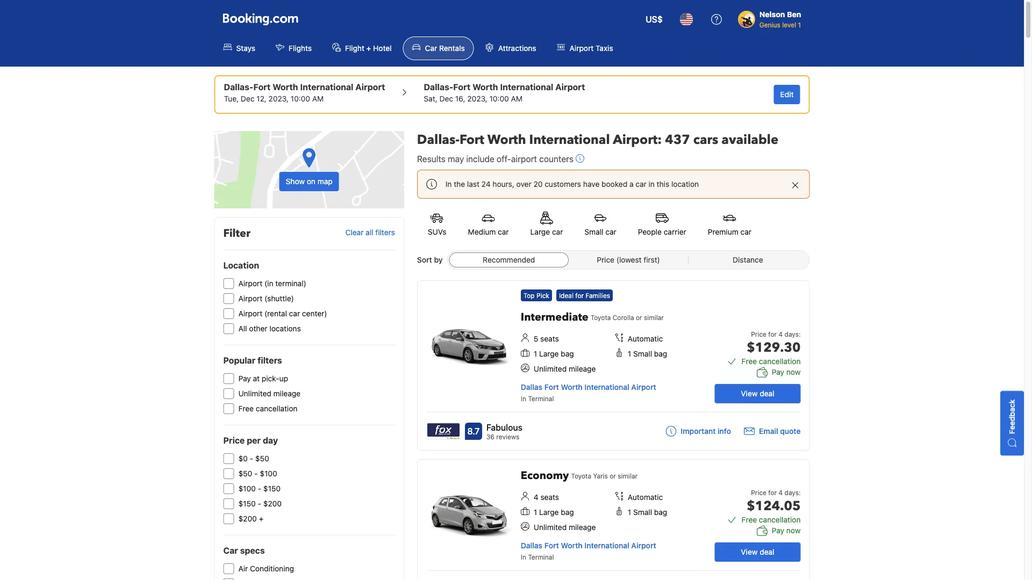 Task type: describe. For each thing, give the bounding box(es) containing it.
search summary element
[[214, 75, 810, 114]]

medium car button
[[457, 205, 520, 244]]

fort for available
[[460, 131, 485, 149]]

specs
[[240, 546, 265, 556]]

1 vertical spatial filters
[[258, 356, 282, 366]]

- for $150
[[258, 500, 261, 509]]

437
[[665, 131, 690, 149]]

nelson
[[760, 10, 785, 19]]

may
[[448, 154, 464, 164]]

2023, for dallas-fort worth international airport tue, dec 12, 2023, 10:00 am
[[269, 94, 289, 103]]

flights link
[[267, 37, 321, 60]]

$200 +
[[239, 515, 264, 524]]

on
[[307, 177, 316, 186]]

view deal button for $129.30
[[715, 385, 801, 404]]

airport inside "link"
[[570, 44, 594, 53]]

air conditioning
[[239, 565, 294, 574]]

airport (in terminal)
[[239, 279, 306, 288]]

dallas-fort worth international airport tue, dec 12, 2023, 10:00 am
[[224, 82, 385, 103]]

level
[[783, 21, 797, 29]]

(shuttle)
[[265, 294, 294, 303]]

price for price (lowest first)
[[597, 256, 615, 265]]

airport inside dallas-fort worth international airport sat, dec 16, 2023, 10:00 am
[[556, 82, 585, 92]]

sort by
[[417, 256, 443, 265]]

pick-
[[262, 375, 279, 383]]

or for economy
[[610, 473, 616, 480]]

tue,
[[224, 94, 239, 103]]

dec for dallas-fort worth international airport sat, dec 16, 2023, 10:00 am
[[440, 94, 453, 103]]

car specs
[[223, 546, 265, 556]]

location
[[223, 261, 259, 271]]

airport (shuttle)
[[239, 294, 294, 303]]

clear all filters button
[[346, 228, 395, 237]]

free cancellation for $129.30
[[742, 357, 801, 366]]

booked
[[602, 180, 628, 189]]

days: for $124.05
[[785, 489, 801, 497]]

price for price per day
[[223, 436, 245, 446]]

- for $100
[[258, 485, 261, 494]]

0 vertical spatial $150
[[263, 485, 281, 494]]

cancellation for $124.05
[[759, 516, 801, 525]]

flight
[[345, 44, 365, 53]]

in the last 24 hours, over 20 customers have booked a car in this location
[[446, 180, 699, 189]]

2 dallas-fort worth international airport group from the left
[[424, 81, 585, 104]]

pay now for $124.05
[[772, 527, 801, 536]]

1 horizontal spatial $100
[[260, 470, 277, 479]]

suvs
[[428, 228, 447, 237]]

intermediate toyota corolla or similar
[[521, 310, 664, 325]]

flight + hotel
[[345, 44, 392, 53]]

dallas- for dallas-fort worth international airport tue, dec 12, 2023, 10:00 am
[[224, 82, 253, 92]]

locations
[[270, 325, 301, 333]]

1 large bag for 5 seats
[[534, 350, 574, 359]]

location
[[672, 180, 699, 189]]

filters inside "button"
[[376, 228, 395, 237]]

attractions
[[498, 44, 537, 53]]

recommended
[[483, 256, 535, 265]]

5 seats
[[534, 335, 559, 344]]

top pick
[[524, 292, 550, 300]]

pick-up location element
[[224, 81, 385, 94]]

1 vertical spatial free
[[239, 405, 254, 414]]

airport taxis
[[570, 44, 613, 53]]

8.7 element
[[465, 423, 482, 440]]

dec for dallas-fort worth international airport tue, dec 12, 2023, 10:00 am
[[241, 94, 255, 103]]

supplied by fox image
[[427, 424, 460, 440]]

fort for 16,
[[453, 82, 471, 92]]

view deal button for $124.05
[[715, 543, 801, 563]]

premium
[[708, 228, 739, 237]]

unlimited mileage for 5 seats
[[534, 365, 596, 374]]

clear all filters
[[346, 228, 395, 237]]

air
[[239, 565, 248, 574]]

unlimited mileage for 4 seats
[[534, 524, 596, 532]]

car for large car
[[552, 228, 563, 237]]

for for $129.30
[[769, 331, 777, 338]]

seats for 5 seats
[[541, 335, 559, 344]]

sat,
[[424, 94, 438, 103]]

small for 4 seats
[[633, 508, 652, 517]]

skip to main content element
[[0, 0, 1025, 67]]

pick-up date element
[[224, 94, 385, 104]]

pay at pick-up
[[239, 375, 288, 383]]

per
[[247, 436, 261, 446]]

view for $124.05
[[741, 548, 758, 557]]

$100 - $150
[[239, 485, 281, 494]]

feedback button
[[1001, 391, 1025, 456]]

car for car specs
[[223, 546, 238, 556]]

customer rating 8.7 fabulous element
[[487, 422, 523, 435]]

36
[[487, 433, 495, 441]]

(rental
[[265, 310, 287, 318]]

other
[[249, 325, 268, 333]]

deal for $129.30
[[760, 390, 775, 399]]

1 vertical spatial unlimited
[[239, 390, 272, 399]]

popular filters
[[223, 356, 282, 366]]

1 vertical spatial cancellation
[[256, 405, 298, 414]]

1 large bag for 4 seats
[[534, 508, 574, 517]]

1 vertical spatial $200
[[239, 515, 257, 524]]

8.7
[[468, 427, 480, 437]]

premium car button
[[697, 205, 763, 244]]

people
[[638, 228, 662, 237]]

terminal for 1st dallas fort worth international airport button
[[528, 395, 554, 403]]

airport inside dallas-fort worth international airport tue, dec 12, 2023, 10:00 am
[[356, 82, 385, 92]]

conditioning
[[250, 565, 294, 574]]

important info
[[681, 427, 731, 436]]

all
[[239, 325, 247, 333]]

$124.05
[[747, 498, 801, 515]]

important
[[681, 427, 716, 436]]

large for 4
[[539, 508, 559, 517]]

price for price for 4 days: $124.05
[[751, 489, 767, 497]]

taxis
[[596, 44, 613, 53]]

dallas-fort worth international airport sat, dec 16, 2023, 10:00 am
[[424, 82, 585, 103]]

now for $129.30
[[787, 368, 801, 377]]

show on map button
[[214, 131, 404, 209]]

email quote button
[[744, 426, 801, 437]]

large car button
[[520, 205, 574, 244]]

results may include off-airport counters
[[417, 154, 574, 164]]

1 vertical spatial free cancellation
[[239, 405, 298, 414]]

price for price for 4 days: $129.30
[[751, 331, 767, 338]]

view deal for $129.30
[[741, 390, 775, 399]]

0 vertical spatial $50
[[255, 455, 269, 464]]

premium car
[[708, 228, 752, 237]]

0 horizontal spatial $50
[[239, 470, 252, 479]]

center)
[[302, 310, 327, 318]]

- for $50
[[254, 470, 258, 479]]

free for $124.05
[[742, 516, 757, 525]]

small car button
[[574, 205, 627, 244]]

in for 1st dallas fort worth international airport button from the bottom
[[521, 554, 527, 561]]

a
[[630, 180, 634, 189]]

intermediate
[[521, 310, 589, 325]]

airport taxis link
[[548, 37, 623, 60]]

stays link
[[214, 37, 265, 60]]

nelson ben genius level 1
[[760, 10, 802, 29]]

important info button
[[666, 426, 731, 437]]

airport (rental car center)
[[239, 310, 327, 318]]

view for $129.30
[[741, 390, 758, 399]]

view deal for $124.05
[[741, 548, 775, 557]]

sort
[[417, 256, 432, 265]]

0 horizontal spatial $150
[[239, 500, 256, 509]]

international for available
[[530, 131, 610, 149]]

1 vertical spatial unlimited mileage
[[239, 390, 301, 399]]

- for $0
[[250, 455, 253, 464]]

deal for $124.05
[[760, 548, 775, 557]]

car for small car
[[606, 228, 617, 237]]

edit
[[781, 90, 794, 99]]

pay for $129.30
[[772, 368, 785, 377]]

attractions link
[[476, 37, 546, 60]]



Task type: locate. For each thing, give the bounding box(es) containing it.
1 small bag for 4 seats
[[628, 508, 668, 517]]

1 view deal button from the top
[[715, 385, 801, 404]]

ideal for families
[[559, 292, 610, 300]]

0 vertical spatial in
[[446, 180, 452, 189]]

dallas- inside dallas-fort worth international airport sat, dec 16, 2023, 10:00 am
[[424, 82, 453, 92]]

price for 4 days: $124.05
[[747, 489, 801, 515]]

view deal button
[[715, 385, 801, 404], [715, 543, 801, 563]]

1 dallas fort worth international airport button from the top
[[521, 383, 657, 392]]

last
[[467, 180, 480, 189]]

1 horizontal spatial filters
[[376, 228, 395, 237]]

all other locations
[[239, 325, 301, 333]]

economy toyota yaris or similar
[[521, 469, 638, 484]]

- right $0
[[250, 455, 253, 464]]

10:00 inside dallas-fort worth international airport sat, dec 16, 2023, 10:00 am
[[490, 94, 509, 103]]

$150 up $150 - $200
[[263, 485, 281, 494]]

fort down "5 seats"
[[545, 383, 559, 392]]

car up price (lowest first)
[[606, 228, 617, 237]]

large for 5
[[539, 350, 559, 359]]

days: for $129.30
[[785, 331, 801, 338]]

0 vertical spatial dallas fort worth international airport in terminal
[[521, 383, 657, 403]]

1 horizontal spatial or
[[636, 314, 642, 322]]

1 dallas-fort worth international airport group from the left
[[224, 81, 385, 104]]

dec inside dallas-fort worth international airport sat, dec 16, 2023, 10:00 am
[[440, 94, 453, 103]]

2 vertical spatial mileage
[[569, 524, 596, 532]]

unlimited for 4 seats
[[534, 524, 567, 532]]

price for 4 days: $129.30
[[747, 331, 801, 357]]

0 vertical spatial +
[[367, 44, 371, 53]]

2 view deal button from the top
[[715, 543, 801, 563]]

mileage for 5 seats
[[569, 365, 596, 374]]

drop-off location element
[[424, 81, 585, 94]]

am for dallas-fort worth international airport tue, dec 12, 2023, 10:00 am
[[312, 94, 324, 103]]

am down the pick-up location "element"
[[312, 94, 324, 103]]

dallas- up tue,
[[224, 82, 253, 92]]

dec left 16,
[[440, 94, 453, 103]]

1 vertical spatial deal
[[760, 548, 775, 557]]

4 for $124.05
[[779, 489, 783, 497]]

cancellation for $129.30
[[759, 357, 801, 366]]

filters right 'all'
[[376, 228, 395, 237]]

airport
[[511, 154, 537, 164]]

fabulous
[[487, 423, 523, 433]]

24
[[482, 180, 491, 189]]

unlimited down 4 seats
[[534, 524, 567, 532]]

include
[[466, 154, 495, 164]]

2 dec from the left
[[440, 94, 453, 103]]

free down the $129.30
[[742, 357, 757, 366]]

10:00 down drop-off location element
[[490, 94, 509, 103]]

+ for $200
[[259, 515, 264, 524]]

similar
[[644, 314, 664, 322], [618, 473, 638, 480]]

dallas fort worth international airport in terminal for 1st dallas fort worth international airport button from the bottom
[[521, 542, 657, 561]]

0 horizontal spatial dallas-fort worth international airport group
[[224, 81, 385, 104]]

1 vertical spatial pay now
[[772, 527, 801, 536]]

0 horizontal spatial 2023,
[[269, 94, 289, 103]]

2 am from the left
[[511, 94, 523, 103]]

or inside intermediate toyota corolla or similar
[[636, 314, 642, 322]]

0 horizontal spatial 10:00
[[291, 94, 310, 103]]

2023, inside dallas-fort worth international airport sat, dec 16, 2023, 10:00 am
[[467, 94, 488, 103]]

0 vertical spatial view deal button
[[715, 385, 801, 404]]

filters up pick- at left
[[258, 356, 282, 366]]

for inside "price for 4 days: $129.30"
[[769, 331, 777, 338]]

2 dallas fort worth international airport button from the top
[[521, 542, 657, 551]]

2 1 large bag from the top
[[534, 508, 574, 517]]

1 large bag
[[534, 350, 574, 359], [534, 508, 574, 517]]

1 vertical spatial $100
[[239, 485, 256, 494]]

0 horizontal spatial $200
[[239, 515, 257, 524]]

fort for 12,
[[253, 82, 271, 92]]

1 1 large bag from the top
[[534, 350, 574, 359]]

mileage down up
[[274, 390, 301, 399]]

us$
[[646, 14, 663, 24]]

medium car
[[468, 228, 509, 237]]

2023, right 12,
[[269, 94, 289, 103]]

corolla
[[613, 314, 634, 322]]

view deal up email
[[741, 390, 775, 399]]

1 vertical spatial in
[[521, 395, 527, 403]]

unlimited mileage down pick- at left
[[239, 390, 301, 399]]

for up the $129.30
[[769, 331, 777, 338]]

in
[[446, 180, 452, 189], [521, 395, 527, 403], [521, 554, 527, 561]]

2 vertical spatial small
[[633, 508, 652, 517]]

days: inside price for 4 days: $124.05
[[785, 489, 801, 497]]

am down drop-off location element
[[511, 94, 523, 103]]

product card group containing $129.30
[[417, 281, 814, 451]]

pay now down $124.05 at the bottom of the page
[[772, 527, 801, 536]]

0 vertical spatial view deal
[[741, 390, 775, 399]]

worth inside dallas-fort worth international airport sat, dec 16, 2023, 10:00 am
[[473, 82, 498, 92]]

price left per in the left of the page
[[223, 436, 245, 446]]

dallas for 1st dallas fort worth international airport button
[[521, 383, 543, 392]]

worth inside dallas-fort worth international airport tue, dec 12, 2023, 10:00 am
[[273, 82, 298, 92]]

1 vertical spatial similar
[[618, 473, 638, 480]]

1 horizontal spatial 10:00
[[490, 94, 509, 103]]

2 pay now from the top
[[772, 527, 801, 536]]

similar for intermediate
[[644, 314, 664, 322]]

0 vertical spatial toyota
[[591, 314, 611, 322]]

days: up the $129.30
[[785, 331, 801, 338]]

2 deal from the top
[[760, 548, 775, 557]]

have
[[583, 180, 600, 189]]

terminal for 1st dallas fort worth international airport button from the bottom
[[528, 554, 554, 561]]

2 10:00 from the left
[[490, 94, 509, 103]]

people carrier button
[[627, 205, 697, 244]]

0 vertical spatial dallas
[[521, 383, 543, 392]]

4 down economy
[[534, 493, 539, 502]]

1 vertical spatial product card group
[[417, 460, 810, 581]]

pay down the $129.30
[[772, 368, 785, 377]]

2 dallas fort worth international airport in terminal from the top
[[521, 542, 657, 561]]

free down at
[[239, 405, 254, 414]]

stays
[[236, 44, 255, 53]]

2 terminal from the top
[[528, 554, 554, 561]]

2 seats from the top
[[541, 493, 559, 502]]

0 vertical spatial large
[[531, 228, 550, 237]]

fort up 12,
[[253, 82, 271, 92]]

price per day
[[223, 436, 278, 446]]

+ for flight
[[367, 44, 371, 53]]

1 vertical spatial view deal button
[[715, 543, 801, 563]]

automatic for 4 seats
[[628, 493, 663, 502]]

fort inside dallas-fort worth international airport sat, dec 16, 2023, 10:00 am
[[453, 82, 471, 92]]

dallas-fort worth international airport group
[[224, 81, 385, 104], [424, 81, 585, 104]]

now
[[787, 368, 801, 377], [787, 527, 801, 536]]

car for premium car
[[741, 228, 752, 237]]

1 horizontal spatial $50
[[255, 455, 269, 464]]

1 view deal from the top
[[741, 390, 775, 399]]

0 vertical spatial $200
[[263, 500, 282, 509]]

0 vertical spatial mileage
[[569, 365, 596, 374]]

large down "5 seats"
[[539, 350, 559, 359]]

1 terminal from the top
[[528, 395, 554, 403]]

car right premium
[[741, 228, 752, 237]]

toyota for economy
[[571, 473, 592, 480]]

2 vertical spatial cancellation
[[759, 516, 801, 525]]

large inside 'button'
[[531, 228, 550, 237]]

toyota down the families
[[591, 314, 611, 322]]

$150 - $200
[[239, 500, 282, 509]]

0 vertical spatial 1 large bag
[[534, 350, 574, 359]]

2 view from the top
[[741, 548, 758, 557]]

quote
[[780, 427, 801, 436]]

+ down $150 - $200
[[259, 515, 264, 524]]

now down $124.05 at the bottom of the page
[[787, 527, 801, 536]]

$200 down $150 - $200
[[239, 515, 257, 524]]

1 small bag for 5 seats
[[628, 350, 668, 359]]

toyota inside intermediate toyota corolla or similar
[[591, 314, 611, 322]]

1 automatic from the top
[[628, 335, 663, 344]]

dallas down 5
[[521, 383, 543, 392]]

dallas fort worth international airport in terminal for 1st dallas fort worth international airport button
[[521, 383, 657, 403]]

international for 16,
[[500, 82, 554, 92]]

0 vertical spatial $100
[[260, 470, 277, 479]]

unlimited mileage down "5 seats"
[[534, 365, 596, 374]]

1 deal from the top
[[760, 390, 775, 399]]

genius
[[760, 21, 781, 29]]

toyota for intermediate
[[591, 314, 611, 322]]

clear
[[346, 228, 364, 237]]

0 vertical spatial terminal
[[528, 395, 554, 403]]

car left "specs"
[[223, 546, 238, 556]]

am inside dallas-fort worth international airport sat, dec 16, 2023, 10:00 am
[[511, 94, 523, 103]]

0 vertical spatial pay now
[[772, 368, 801, 377]]

popular
[[223, 356, 256, 366]]

1 vertical spatial 1 large bag
[[534, 508, 574, 517]]

1 vertical spatial or
[[610, 473, 616, 480]]

unlimited down at
[[239, 390, 272, 399]]

available
[[722, 131, 779, 149]]

+ inside the flight + hotel link
[[367, 44, 371, 53]]

0 vertical spatial or
[[636, 314, 642, 322]]

1 vertical spatial automatic
[[628, 493, 663, 502]]

seats for 4 seats
[[541, 493, 559, 502]]

dallas-fort worth international airport group down flights on the top left of page
[[224, 81, 385, 104]]

car for car rentals
[[425, 44, 437, 53]]

0 horizontal spatial +
[[259, 515, 264, 524]]

1 2023, from the left
[[269, 94, 289, 103]]

1 vertical spatial small
[[633, 350, 652, 359]]

0 vertical spatial unlimited
[[534, 365, 567, 374]]

pay
[[772, 368, 785, 377], [239, 375, 251, 383], [772, 527, 785, 536]]

dallas fort worth international airport button
[[521, 383, 657, 392], [521, 542, 657, 551]]

0 vertical spatial car
[[425, 44, 437, 53]]

view deal down $124.05 at the bottom of the page
[[741, 548, 775, 557]]

price up $124.05 at the bottom of the page
[[751, 489, 767, 497]]

price inside "price for 4 days: $129.30"
[[751, 331, 767, 338]]

16,
[[455, 94, 465, 103]]

0 horizontal spatial am
[[312, 94, 324, 103]]

similar right corolla in the right of the page
[[644, 314, 664, 322]]

0 vertical spatial 1 small bag
[[628, 350, 668, 359]]

1 dec from the left
[[241, 94, 255, 103]]

large car
[[531, 228, 563, 237]]

day
[[263, 436, 278, 446]]

flights
[[289, 44, 312, 53]]

car inside 'button'
[[552, 228, 563, 237]]

10:00 for dallas-fort worth international airport sat, dec 16, 2023, 10:00 am
[[490, 94, 509, 103]]

seats right 5
[[541, 335, 559, 344]]

product card group containing $124.05
[[417, 460, 810, 581]]

0 vertical spatial unlimited mileage
[[534, 365, 596, 374]]

bag
[[561, 350, 574, 359], [654, 350, 668, 359], [561, 508, 574, 517], [654, 508, 668, 517]]

free cancellation for $124.05
[[742, 516, 801, 525]]

2 view deal from the top
[[741, 548, 775, 557]]

similar for economy
[[618, 473, 638, 480]]

1 horizontal spatial am
[[511, 94, 523, 103]]

view deal button up email
[[715, 385, 801, 404]]

show on map
[[286, 177, 333, 186]]

international inside dallas-fort worth international airport tue, dec 12, 2023, 10:00 am
[[300, 82, 354, 92]]

2 2023, from the left
[[467, 94, 488, 103]]

0 horizontal spatial filters
[[258, 356, 282, 366]]

all
[[366, 228, 374, 237]]

hours,
[[493, 180, 515, 189]]

yaris
[[593, 473, 608, 480]]

1 now from the top
[[787, 368, 801, 377]]

4 inside "price for 4 days: $129.30"
[[779, 331, 783, 338]]

$100
[[260, 470, 277, 479], [239, 485, 256, 494]]

mileage down intermediate toyota corolla or similar at the bottom right of page
[[569, 365, 596, 374]]

0 horizontal spatial $100
[[239, 485, 256, 494]]

seats down economy
[[541, 493, 559, 502]]

cancellation down the $129.30
[[759, 357, 801, 366]]

cancellation down $124.05 at the bottom of the page
[[759, 516, 801, 525]]

2 1 small bag from the top
[[628, 508, 668, 517]]

1 vertical spatial dallas fort worth international airport button
[[521, 542, 657, 551]]

unlimited
[[534, 365, 567, 374], [239, 390, 272, 399], [534, 524, 567, 532]]

$100 up $100 - $150
[[260, 470, 277, 479]]

pay now for $129.30
[[772, 368, 801, 377]]

car up locations at bottom left
[[289, 310, 300, 318]]

small car
[[585, 228, 617, 237]]

am
[[312, 94, 324, 103], [511, 94, 523, 103]]

10:00 for dallas-fort worth international airport tue, dec 12, 2023, 10:00 am
[[291, 94, 310, 103]]

10:00 down the pick-up location "element"
[[291, 94, 310, 103]]

0 vertical spatial free
[[742, 357, 757, 366]]

price left (lowest
[[597, 256, 615, 265]]

$0 - $50
[[239, 455, 269, 464]]

view deal button down $124.05 at the bottom of the page
[[715, 543, 801, 563]]

$129.30
[[747, 339, 801, 357]]

toyota left yaris
[[571, 473, 592, 480]]

similar right yaris
[[618, 473, 638, 480]]

2 vertical spatial free cancellation
[[742, 516, 801, 525]]

1 vertical spatial $50
[[239, 470, 252, 479]]

counters
[[540, 154, 574, 164]]

1 horizontal spatial $150
[[263, 485, 281, 494]]

info
[[718, 427, 731, 436]]

car right medium
[[498, 228, 509, 237]]

1 product card group from the top
[[417, 281, 814, 451]]

dallas for 1st dallas fort worth international airport button from the bottom
[[521, 542, 543, 551]]

4 up $124.05 at the bottom of the page
[[779, 489, 783, 497]]

$50
[[255, 455, 269, 464], [239, 470, 252, 479]]

4 seats
[[534, 493, 559, 502]]

large down 4 seats
[[539, 508, 559, 517]]

1 vertical spatial large
[[539, 350, 559, 359]]

free cancellation down $124.05 at the bottom of the page
[[742, 516, 801, 525]]

1 horizontal spatial car
[[425, 44, 437, 53]]

2 dallas from the top
[[521, 542, 543, 551]]

now for $124.05
[[787, 527, 801, 536]]

similar inside economy toyota yaris or similar
[[618, 473, 638, 480]]

car rentals
[[425, 44, 465, 53]]

+ left hotel
[[367, 44, 371, 53]]

1 vertical spatial +
[[259, 515, 264, 524]]

1 vertical spatial view
[[741, 548, 758, 557]]

1 inside 'nelson ben genius level 1'
[[798, 21, 801, 29]]

view up email quote button
[[741, 390, 758, 399]]

1 vertical spatial now
[[787, 527, 801, 536]]

customers
[[545, 180, 581, 189]]

deal
[[760, 390, 775, 399], [760, 548, 775, 557]]

dallas- for dallas-fort worth international airport sat, dec 16, 2023, 10:00 am
[[424, 82, 453, 92]]

2 automatic from the top
[[628, 493, 663, 502]]

email quote
[[759, 427, 801, 436]]

dallas-fort worth international airport group down attractions link
[[424, 81, 585, 104]]

2023, inside dallas-fort worth international airport tue, dec 12, 2023, 10:00 am
[[269, 94, 289, 103]]

deal down $124.05 at the bottom of the page
[[760, 548, 775, 557]]

1 days: from the top
[[785, 331, 801, 338]]

toyota inside economy toyota yaris or similar
[[571, 473, 592, 480]]

for
[[576, 292, 584, 300], [769, 331, 777, 338], [769, 489, 777, 497]]

view down $124.05 at the bottom of the page
[[741, 548, 758, 557]]

20
[[534, 180, 543, 189]]

2 vertical spatial free
[[742, 516, 757, 525]]

1 am from the left
[[312, 94, 324, 103]]

over
[[517, 180, 532, 189]]

$0
[[239, 455, 248, 464]]

automatic for 5 seats
[[628, 335, 663, 344]]

first)
[[644, 256, 660, 265]]

2 vertical spatial unlimited mileage
[[534, 524, 596, 532]]

in
[[649, 180, 655, 189]]

pay down $124.05 at the bottom of the page
[[772, 527, 785, 536]]

1 view from the top
[[741, 390, 758, 399]]

0 vertical spatial now
[[787, 368, 801, 377]]

now down the $129.30
[[787, 368, 801, 377]]

1 large bag down "5 seats"
[[534, 350, 574, 359]]

dec left 12,
[[241, 94, 255, 103]]

free down $124.05 at the bottom of the page
[[742, 516, 757, 525]]

am for dallas-fort worth international airport sat, dec 16, 2023, 10:00 am
[[511, 94, 523, 103]]

economy
[[521, 469, 569, 484]]

free cancellation
[[742, 357, 801, 366], [239, 405, 298, 414], [742, 516, 801, 525]]

0 vertical spatial similar
[[644, 314, 664, 322]]

or right yaris
[[610, 473, 616, 480]]

pay now down the $129.30
[[772, 368, 801, 377]]

mileage for 4 seats
[[569, 524, 596, 532]]

dallas- inside dallas-fort worth international airport tue, dec 12, 2023, 10:00 am
[[224, 82, 253, 92]]

car rentals link
[[403, 37, 474, 60]]

flight + hotel link
[[323, 37, 401, 60]]

1 vertical spatial $150
[[239, 500, 256, 509]]

fabulous 36 reviews
[[487, 423, 523, 441]]

fort down 4 seats
[[545, 542, 559, 551]]

similar inside intermediate toyota corolla or similar
[[644, 314, 664, 322]]

for for $124.05
[[769, 489, 777, 497]]

$100 down $50 - $100 at left bottom
[[239, 485, 256, 494]]

2023, for dallas-fort worth international airport sat, dec 16, 2023, 10:00 am
[[467, 94, 488, 103]]

automatic
[[628, 335, 663, 344], [628, 493, 663, 502]]

car left small car
[[552, 228, 563, 237]]

small
[[585, 228, 604, 237], [633, 350, 652, 359], [633, 508, 652, 517]]

unlimited for 5 seats
[[534, 365, 567, 374]]

5
[[534, 335, 539, 344]]

0 vertical spatial filters
[[376, 228, 395, 237]]

(lowest
[[617, 256, 642, 265]]

2 vertical spatial in
[[521, 554, 527, 561]]

0 vertical spatial for
[[576, 292, 584, 300]]

car left rentals
[[425, 44, 437, 53]]

1 10:00 from the left
[[291, 94, 310, 103]]

price
[[597, 256, 615, 265], [751, 331, 767, 338], [223, 436, 245, 446], [751, 489, 767, 497]]

dec inside dallas-fort worth international airport tue, dec 12, 2023, 10:00 am
[[241, 94, 255, 103]]

0 vertical spatial automatic
[[628, 335, 663, 344]]

fort up 16,
[[453, 82, 471, 92]]

2 vertical spatial for
[[769, 489, 777, 497]]

1 horizontal spatial +
[[367, 44, 371, 53]]

1 dallas from the top
[[521, 383, 543, 392]]

free cancellation down the $129.30
[[742, 357, 801, 366]]

deal up email
[[760, 390, 775, 399]]

2 product card group from the top
[[417, 460, 810, 581]]

0 vertical spatial seats
[[541, 335, 559, 344]]

for right ideal
[[576, 292, 584, 300]]

unlimited down "5 seats"
[[534, 365, 567, 374]]

1 vertical spatial 1 small bag
[[628, 508, 668, 517]]

or inside economy toyota yaris or similar
[[610, 473, 616, 480]]

mileage down economy toyota yaris or similar
[[569, 524, 596, 532]]

price up the $129.30
[[751, 331, 767, 338]]

1 vertical spatial dallas
[[521, 542, 543, 551]]

1 horizontal spatial $200
[[263, 500, 282, 509]]

or right corolla in the right of the page
[[636, 314, 642, 322]]

or for intermediate
[[636, 314, 642, 322]]

1 vertical spatial for
[[769, 331, 777, 338]]

large up recommended
[[531, 228, 550, 237]]

10:00 inside dallas-fort worth international airport tue, dec 12, 2023, 10:00 am
[[291, 94, 310, 103]]

fort inside dallas-fort worth international airport tue, dec 12, 2023, 10:00 am
[[253, 82, 271, 92]]

4 inside price for 4 days: $124.05
[[779, 489, 783, 497]]

1 1 small bag from the top
[[628, 350, 668, 359]]

dallas-fort worth international airport: 437 cars available
[[417, 131, 779, 149]]

car right a
[[636, 180, 647, 189]]

0 vertical spatial dallas fort worth international airport button
[[521, 383, 657, 392]]

sort by element
[[447, 251, 810, 270]]

2 days: from the top
[[785, 489, 801, 497]]

1 horizontal spatial dec
[[440, 94, 453, 103]]

price inside the sort by element
[[597, 256, 615, 265]]

pay left at
[[239, 375, 251, 383]]

free cancellation down pick- at left
[[239, 405, 298, 414]]

1 dallas fort worth international airport in terminal from the top
[[521, 383, 657, 403]]

dallas- up sat,
[[424, 82, 453, 92]]

free for $129.30
[[742, 357, 757, 366]]

pay now
[[772, 368, 801, 377], [772, 527, 801, 536]]

car inside skip to main content element
[[425, 44, 437, 53]]

for up $124.05 at the bottom of the page
[[769, 489, 777, 497]]

drop-off date element
[[424, 94, 585, 104]]

international inside dallas-fort worth international airport sat, dec 16, 2023, 10:00 am
[[500, 82, 554, 92]]

1 vertical spatial dallas fort worth international airport in terminal
[[521, 542, 657, 561]]

1 vertical spatial terminal
[[528, 554, 554, 561]]

small inside small car button
[[585, 228, 604, 237]]

0 vertical spatial days:
[[785, 331, 801, 338]]

dallas down 4 seats
[[521, 542, 543, 551]]

for inside price for 4 days: $124.05
[[769, 489, 777, 497]]

worth for 16,
[[473, 82, 498, 92]]

1 vertical spatial days:
[[785, 489, 801, 497]]

days: up $124.05 at the bottom of the page
[[785, 489, 801, 497]]

worth for 12,
[[273, 82, 298, 92]]

$50 down $0
[[239, 470, 252, 479]]

2 vertical spatial unlimited
[[534, 524, 567, 532]]

unlimited mileage down 4 seats
[[534, 524, 596, 532]]

$200 down $100 - $150
[[263, 500, 282, 509]]

worth
[[273, 82, 298, 92], [473, 82, 498, 92], [488, 131, 526, 149], [561, 383, 583, 392], [561, 542, 583, 551]]

1 seats from the top
[[541, 335, 559, 344]]

1 pay now from the top
[[772, 368, 801, 377]]

1 vertical spatial mileage
[[274, 390, 301, 399]]

am inside dallas-fort worth international airport tue, dec 12, 2023, 10:00 am
[[312, 94, 324, 103]]

pay for $124.05
[[772, 527, 785, 536]]

0 horizontal spatial similar
[[618, 473, 638, 480]]

worth for available
[[488, 131, 526, 149]]

0 horizontal spatial car
[[223, 546, 238, 556]]

small for 5 seats
[[633, 350, 652, 359]]

cancellation down pick- at left
[[256, 405, 298, 414]]

dallas- for dallas-fort worth international airport: 437 cars available
[[417, 131, 460, 149]]

2023, right 16,
[[467, 94, 488, 103]]

car for medium car
[[498, 228, 509, 237]]

if you choose one, you'll need to make your own way there - but prices can be a lot lower. image
[[576, 154, 585, 163], [576, 154, 585, 163]]

4
[[779, 331, 783, 338], [779, 489, 783, 497], [534, 493, 539, 502]]

$50 up $50 - $100 at left bottom
[[255, 455, 269, 464]]

price inside price for 4 days: $124.05
[[751, 489, 767, 497]]

or
[[636, 314, 642, 322], [610, 473, 616, 480]]

1 vertical spatial seats
[[541, 493, 559, 502]]

ideal
[[559, 292, 574, 300]]

0 vertical spatial free cancellation
[[742, 357, 801, 366]]

2 now from the top
[[787, 527, 801, 536]]

car
[[636, 180, 647, 189], [498, 228, 509, 237], [552, 228, 563, 237], [606, 228, 617, 237], [741, 228, 752, 237], [289, 310, 300, 318]]

- up $150 - $200
[[258, 485, 261, 494]]

1 horizontal spatial similar
[[644, 314, 664, 322]]

4 for $129.30
[[779, 331, 783, 338]]

us$ button
[[639, 6, 669, 32]]

in for 1st dallas fort worth international airport button
[[521, 395, 527, 403]]

2 vertical spatial large
[[539, 508, 559, 517]]

0 vertical spatial cancellation
[[759, 357, 801, 366]]

international for 12,
[[300, 82, 354, 92]]

- down $100 - $150
[[258, 500, 261, 509]]

$150 up $200 +
[[239, 500, 256, 509]]

email
[[759, 427, 779, 436]]

product card group
[[417, 281, 814, 451], [417, 460, 810, 581]]

0 horizontal spatial or
[[610, 473, 616, 480]]

reviews
[[497, 433, 520, 441]]

days: inside "price for 4 days: $129.30"
[[785, 331, 801, 338]]

fort up include
[[460, 131, 485, 149]]

- down $0 - $50
[[254, 470, 258, 479]]

dallas- up results
[[417, 131, 460, 149]]

0 horizontal spatial dec
[[241, 94, 255, 103]]

dallas fort worth international airport in terminal
[[521, 383, 657, 403], [521, 542, 657, 561]]



Task type: vqa. For each thing, say whether or not it's contained in the screenshot.
Main to the right
no



